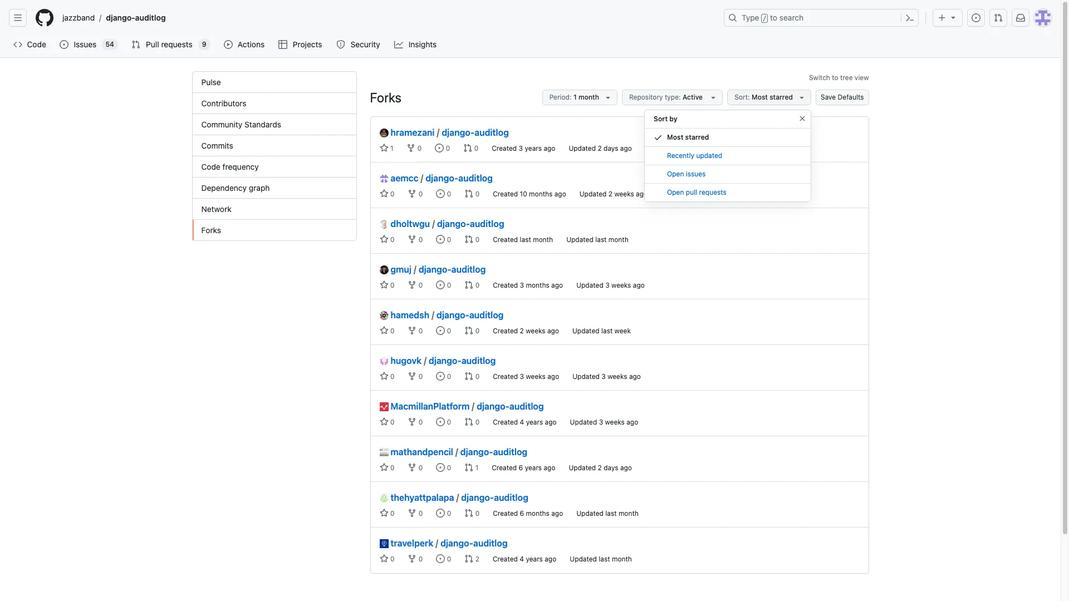 Task type: locate. For each thing, give the bounding box(es) containing it.
/ right dholtwgu
[[432, 219, 435, 229]]

forks up @hramezani image
[[370, 90, 402, 105]]

1 vertical spatial open
[[667, 188, 684, 197]]

/ for gmuj
[[414, 265, 417, 275]]

issue opened image
[[972, 13, 981, 22], [436, 235, 445, 244], [436, 281, 445, 290], [436, 509, 445, 518], [436, 555, 445, 564]]

last for hamedsh
[[602, 327, 613, 335]]

triangle down image
[[604, 93, 613, 102]]

open
[[667, 170, 684, 178], [667, 188, 684, 197]]

2 vertical spatial updated 3 weeks ago
[[570, 418, 638, 427]]

0
[[416, 144, 422, 153], [444, 144, 450, 153], [472, 144, 479, 153], [388, 190, 395, 198], [417, 190, 423, 198], [445, 190, 451, 198], [474, 190, 480, 198], [388, 236, 395, 244], [417, 236, 423, 244], [445, 236, 451, 244], [474, 236, 480, 244], [388, 281, 395, 290], [417, 281, 423, 290], [445, 281, 451, 290], [474, 281, 480, 290], [388, 327, 395, 335], [417, 327, 423, 335], [445, 327, 451, 335], [474, 327, 480, 335], [388, 373, 395, 381], [417, 373, 423, 381], [445, 373, 451, 381], [474, 373, 480, 381], [388, 418, 395, 427], [417, 418, 423, 427], [445, 418, 451, 427], [474, 418, 480, 427], [388, 464, 395, 472], [417, 464, 423, 472], [445, 464, 451, 472], [388, 510, 395, 518], [417, 510, 423, 518], [445, 510, 451, 518], [474, 510, 480, 518], [388, 555, 395, 564], [417, 555, 423, 564], [445, 555, 451, 564]]

issues
[[686, 170, 706, 178]]

0 horizontal spatial starred
[[685, 133, 709, 141]]

5 repo forked image from the top
[[408, 463, 417, 472]]

repo forked image down dholtwgu
[[408, 235, 417, 244]]

dholtwgu link
[[380, 217, 430, 231]]

0 horizontal spatial 1
[[388, 144, 393, 153]]

commits
[[201, 141, 233, 150]]

django-auditlog link for hamedsh
[[437, 310, 504, 320]]

django-auditlog link for dholtwgu
[[437, 219, 504, 229]]

git pull request image for aemcc
[[465, 189, 474, 198]]

menu
[[645, 129, 811, 202]]

weeks for aemcc
[[615, 190, 634, 198]]

most right sort:
[[752, 93, 768, 101]]

months down created 6 years ago
[[526, 510, 550, 518]]

months for aemcc
[[529, 190, 553, 198]]

django- for hramezani
[[442, 128, 475, 138]]

1 link left created 6 years ago
[[465, 463, 479, 472]]

0 vertical spatial star image
[[380, 144, 388, 153]]

save defaults button
[[816, 90, 869, 105]]

created up the created 3 weeks ago at the bottom
[[493, 327, 518, 335]]

2 open from the top
[[667, 188, 684, 197]]

star image down @hramezani image
[[380, 144, 388, 153]]

star image
[[380, 144, 388, 153], [380, 418, 388, 427], [380, 555, 388, 564]]

open left the pull
[[667, 188, 684, 197]]

save
[[821, 93, 836, 101]]

star image for hamedsh
[[380, 326, 388, 335]]

/ right "travelperk"
[[436, 539, 438, 549]]

1 star image from the top
[[380, 144, 388, 153]]

0 vertical spatial created 4 years ago
[[493, 418, 557, 427]]

2 horizontal spatial triangle down image
[[949, 13, 958, 22]]

django- for hamedsh
[[437, 310, 469, 320]]

created 10 months ago
[[493, 190, 566, 198]]

repo forked image down macmillanplatform link
[[408, 418, 417, 427]]

hamedsh link
[[380, 309, 430, 322]]

star image down @travelperk icon
[[380, 555, 388, 564]]

1 repo forked image from the top
[[408, 189, 417, 198]]

2 star image from the top
[[380, 418, 388, 427]]

@macmillanplatform image
[[380, 403, 388, 412]]

/ right the type
[[763, 14, 767, 22]]

auditlog inside jazzband / django-auditlog
[[135, 13, 166, 22]]

/ right hramezani
[[437, 128, 440, 138]]

code image
[[13, 40, 22, 49]]

recently updated link
[[645, 147, 811, 165]]

/ django-auditlog for hramezani
[[437, 128, 509, 138]]

/ right macmillanplatform
[[472, 402, 475, 412]]

/ inside jazzband / django-auditlog
[[99, 13, 102, 23]]

created for dholtwgu
[[493, 236, 518, 244]]

to left search
[[770, 13, 778, 22]]

years down created 6 months ago
[[526, 555, 543, 564]]

4 for macmillanplatform
[[520, 418, 524, 427]]

0 vertical spatial updated last month
[[567, 236, 629, 244]]

issue opened image for thehyattpalapa
[[436, 509, 445, 518]]

created up created 6 months ago
[[492, 464, 517, 472]]

created 4 years ago for travelperk
[[493, 555, 557, 564]]

created 4 years ago up created 6 years ago
[[493, 418, 557, 427]]

1 vertical spatial 4
[[520, 555, 524, 564]]

community
[[201, 120, 242, 129]]

4 repo forked image from the top
[[408, 326, 417, 335]]

auditlog for gmuj
[[452, 265, 486, 275]]

4 star image from the top
[[380, 326, 388, 335]]

9
[[202, 40, 206, 48]]

@mathandpencil image
[[380, 448, 388, 457]]

most right the "check" icon
[[667, 133, 684, 141]]

month
[[579, 93, 599, 101], [533, 236, 553, 244], [609, 236, 629, 244], [619, 510, 639, 518], [612, 555, 632, 564]]

1 horizontal spatial forks
[[370, 90, 402, 105]]

period: 1 month
[[550, 93, 599, 101]]

/ django-auditlog for mathandpencil
[[456, 447, 528, 457]]

/ right mathandpencil
[[456, 447, 458, 457]]

issue opened image
[[60, 40, 69, 49], [435, 144, 444, 153], [436, 189, 445, 198], [436, 326, 445, 335], [436, 372, 445, 381], [436, 418, 445, 427], [436, 463, 445, 472]]

insights link
[[390, 36, 442, 53]]

1 horizontal spatial triangle down image
[[798, 93, 807, 102]]

2 inside "link"
[[474, 555, 480, 564]]

mathandpencil
[[391, 447, 453, 457]]

/ for hugovk
[[424, 356, 427, 366]]

plus image
[[938, 13, 947, 22]]

django- for hugovk
[[429, 356, 462, 366]]

updated 3 weeks ago for macmillanplatform
[[570, 418, 638, 427]]

repo forked image for macmillanplatform
[[408, 418, 417, 427]]

django- for travelperk
[[441, 539, 473, 549]]

by
[[670, 115, 678, 123]]

months up the created 2 weeks ago
[[526, 281, 550, 290]]

created right 2 "link"
[[493, 555, 518, 564]]

star image for gmuj
[[380, 281, 388, 290]]

dholtwgu
[[391, 219, 430, 229]]

issues
[[74, 40, 97, 49]]

1 horizontal spatial 1 link
[[465, 463, 479, 472]]

4
[[520, 418, 524, 427], [520, 555, 524, 564]]

0 vertical spatial starred
[[770, 93, 793, 101]]

created 3 months ago
[[493, 281, 563, 290]]

1 down @hramezani image
[[388, 144, 393, 153]]

created down created 6 years ago
[[493, 510, 518, 518]]

django- right gmuj
[[419, 265, 452, 275]]

git pull request image for hamedsh
[[465, 326, 474, 335]]

1 open from the top
[[667, 170, 684, 178]]

starred right sort:
[[770, 93, 793, 101]]

0 horizontal spatial triangle down image
[[709, 93, 718, 102]]

years down the created 3 weeks ago at the bottom
[[526, 418, 543, 427]]

graph image
[[394, 40, 403, 49]]

django- right hamedsh
[[437, 310, 469, 320]]

1 right 'period:'
[[574, 93, 577, 101]]

triangle down image
[[949, 13, 958, 22], [709, 93, 718, 102], [798, 93, 807, 102]]

repo forked image down "travelperk"
[[408, 555, 417, 564]]

forks
[[370, 90, 402, 105], [201, 226, 221, 235]]

star image down @dholtwgu icon
[[380, 235, 388, 244]]

created last month
[[493, 236, 553, 244]]

/ for mathandpencil
[[456, 447, 458, 457]]

created up "created 3 months ago"
[[493, 236, 518, 244]]

homepage image
[[36, 9, 53, 27]]

1 horizontal spatial starred
[[770, 93, 793, 101]]

repo forked image down hamedsh
[[408, 326, 417, 335]]

1 left created 6 years ago
[[474, 464, 479, 472]]

days
[[604, 144, 618, 153], [604, 464, 619, 472]]

star image down @hugovk image on the bottom
[[380, 372, 388, 381]]

auditlog for thehyattpalapa
[[494, 493, 528, 503]]

auditlog for aemcc
[[459, 173, 493, 183]]

triangle down image right active
[[709, 93, 718, 102]]

git pull request image
[[994, 13, 1003, 22], [131, 40, 140, 49], [465, 189, 474, 198], [465, 281, 474, 290], [465, 372, 474, 381], [465, 555, 474, 564]]

repo forked image down hramezani
[[407, 144, 416, 153]]

django- for macmillanplatform
[[477, 402, 510, 412]]

2 for hramezani
[[598, 144, 602, 153]]

repo forked image for hramezani
[[407, 144, 416, 153]]

repo forked image
[[408, 189, 417, 198], [408, 235, 417, 244], [408, 281, 417, 290], [408, 326, 417, 335], [408, 463, 417, 472]]

open down recently
[[667, 170, 684, 178]]

git pull request image
[[464, 144, 472, 153], [465, 235, 474, 244], [465, 326, 474, 335], [465, 418, 474, 427], [465, 463, 474, 472], [465, 509, 474, 518]]

0 vertical spatial most
[[752, 93, 768, 101]]

0 link
[[407, 144, 422, 153], [435, 144, 450, 153], [464, 144, 479, 153], [380, 189, 395, 198], [408, 189, 423, 198], [436, 189, 451, 198], [465, 189, 480, 198], [380, 235, 395, 244], [408, 235, 423, 244], [436, 235, 451, 244], [465, 235, 480, 244], [380, 281, 395, 290], [408, 281, 423, 290], [436, 281, 451, 290], [465, 281, 480, 290], [380, 326, 395, 335], [408, 326, 423, 335], [436, 326, 451, 335], [465, 326, 480, 335], [380, 372, 395, 381], [408, 372, 423, 381], [436, 372, 451, 381], [465, 372, 480, 381], [380, 418, 395, 427], [408, 418, 423, 427], [436, 418, 451, 427], [465, 418, 480, 427], [380, 463, 395, 472], [408, 463, 423, 472], [436, 463, 451, 472], [380, 509, 395, 518], [408, 509, 423, 518], [436, 509, 451, 518], [465, 509, 480, 518], [380, 555, 395, 564], [408, 555, 423, 564], [436, 555, 451, 564]]

1 link down @hramezani image
[[380, 144, 393, 153]]

1 horizontal spatial 1
[[474, 464, 479, 472]]

django-
[[106, 13, 135, 22], [442, 128, 475, 138], [426, 173, 459, 183], [437, 219, 470, 229], [419, 265, 452, 275], [437, 310, 469, 320], [429, 356, 462, 366], [477, 402, 510, 412], [460, 447, 493, 457], [461, 493, 494, 503], [441, 539, 473, 549]]

network link
[[192, 199, 356, 220]]

/ for macmillanplatform
[[472, 402, 475, 412]]

auditlog for hramezani
[[475, 128, 509, 138]]

repo forked image down mathandpencil link
[[408, 463, 417, 472]]

starred up recently updated
[[685, 133, 709, 141]]

2
[[598, 144, 602, 153], [609, 190, 613, 198], [520, 327, 524, 335], [598, 464, 602, 472], [474, 555, 480, 564]]

1 vertical spatial star image
[[380, 418, 388, 427]]

git pull request image for travelperk
[[465, 555, 474, 564]]

2 star image from the top
[[380, 235, 388, 244]]

created down created last month on the top of the page
[[493, 281, 518, 290]]

1 vertical spatial months
[[526, 281, 550, 290]]

1 vertical spatial updated last month
[[577, 510, 639, 518]]

list
[[58, 9, 717, 27]]

code
[[27, 40, 46, 49], [201, 162, 220, 172]]

most starred
[[667, 133, 709, 141]]

requests right the pull
[[699, 188, 727, 197]]

star image down @mathandpencil image
[[380, 463, 388, 472]]

2 vertical spatial months
[[526, 510, 550, 518]]

to left tree
[[832, 74, 839, 82]]

1 star image from the top
[[380, 189, 388, 198]]

years up created 10 months ago
[[525, 144, 542, 153]]

6 for mathandpencil
[[519, 464, 523, 472]]

open inside 'link'
[[667, 170, 684, 178]]

1 4 from the top
[[520, 418, 524, 427]]

2 updated 2 days ago from the top
[[569, 464, 632, 472]]

/
[[99, 13, 102, 23], [763, 14, 767, 22], [437, 128, 440, 138], [421, 173, 424, 183], [432, 219, 435, 229], [414, 265, 417, 275], [432, 310, 434, 320], [424, 356, 427, 366], [472, 402, 475, 412], [456, 447, 458, 457], [456, 493, 459, 503], [436, 539, 438, 549]]

3 star image from the top
[[380, 281, 388, 290]]

updated for gmuj
[[577, 281, 604, 290]]

/ right aemcc
[[421, 173, 424, 183]]

insights
[[409, 40, 437, 49]]

/ right gmuj
[[414, 265, 417, 275]]

weeks
[[615, 190, 634, 198], [612, 281, 631, 290], [526, 327, 546, 335], [526, 373, 546, 381], [608, 373, 627, 381], [605, 418, 625, 427]]

2 horizontal spatial 1
[[574, 93, 577, 101]]

updated for hamedsh
[[573, 327, 600, 335]]

ago
[[544, 144, 556, 153], [620, 144, 632, 153], [555, 190, 566, 198], [636, 190, 648, 198], [551, 281, 563, 290], [633, 281, 645, 290], [547, 327, 559, 335], [548, 373, 559, 381], [629, 373, 641, 381], [545, 418, 557, 427], [627, 418, 638, 427], [544, 464, 556, 472], [620, 464, 632, 472], [552, 510, 563, 518], [545, 555, 557, 564]]

0 vertical spatial months
[[529, 190, 553, 198]]

star image down @thehyattpalapa image
[[380, 509, 388, 518]]

@hamedsh image
[[380, 311, 388, 320]]

0 vertical spatial 1 link
[[380, 144, 393, 153]]

star image for macmillanplatform
[[380, 418, 388, 427]]

@thehyattpalapa image
[[380, 494, 388, 503]]

0 horizontal spatial code
[[27, 40, 46, 49]]

pulse link
[[192, 72, 356, 93]]

django- up 54
[[106, 13, 135, 22]]

/ django-auditlog
[[437, 128, 509, 138], [421, 173, 493, 183], [432, 219, 504, 229], [414, 265, 486, 275], [432, 310, 504, 320], [424, 356, 496, 366], [472, 402, 544, 412], [456, 447, 528, 457], [456, 493, 528, 503], [436, 539, 508, 549]]

star image down @hamedsh icon
[[380, 326, 388, 335]]

updated last month for dholtwgu
[[567, 236, 629, 244]]

git pull request image for gmuj
[[465, 281, 474, 290]]

2 4 from the top
[[520, 555, 524, 564]]

1 link
[[380, 144, 393, 153], [465, 463, 479, 472]]

1 vertical spatial updated 2 days ago
[[569, 464, 632, 472]]

1 updated 2 days ago from the top
[[569, 144, 632, 153]]

1 vertical spatial to
[[832, 74, 839, 82]]

hramezani link
[[380, 126, 435, 139]]

created up created 6 years ago
[[493, 418, 518, 427]]

code frequency link
[[192, 157, 356, 178]]

1 vertical spatial starred
[[685, 133, 709, 141]]

1 vertical spatial days
[[604, 464, 619, 472]]

projects link
[[274, 36, 328, 53]]

updated 3 weeks ago for hugovk
[[573, 373, 641, 381]]

repo forked image down hugovk
[[408, 372, 417, 381]]

/ inside type / to search
[[763, 14, 767, 22]]

0 vertical spatial requests
[[161, 40, 193, 49]]

star image for mathandpencil
[[380, 463, 388, 472]]

auditlog for travelperk
[[473, 539, 508, 549]]

3 star image from the top
[[380, 555, 388, 564]]

django-auditlog link
[[102, 9, 170, 27], [442, 128, 509, 138], [426, 173, 493, 183], [437, 219, 504, 229], [419, 265, 486, 275], [437, 310, 504, 320], [429, 356, 496, 366], [477, 402, 544, 412], [460, 447, 528, 457], [461, 493, 528, 503], [441, 539, 508, 549]]

issue opened image for hamedsh
[[436, 326, 445, 335]]

/ right "jazzband"
[[99, 13, 102, 23]]

0 vertical spatial to
[[770, 13, 778, 22]]

2 vertical spatial star image
[[380, 555, 388, 564]]

code link
[[9, 36, 51, 53]]

updated 3 weeks ago for gmuj
[[577, 281, 645, 290]]

updated for hugovk
[[573, 373, 600, 381]]

repo forked image down thehyattpalapa link
[[408, 509, 417, 518]]

triangle down image right plus image
[[949, 13, 958, 22]]

/ right hamedsh
[[432, 310, 434, 320]]

django- up created 6 months ago
[[461, 493, 494, 503]]

2 vertical spatial updated last month
[[570, 555, 632, 564]]

updated 2 weeks ago
[[580, 190, 648, 198]]

code down commits
[[201, 162, 220, 172]]

created down the created 2 weeks ago
[[493, 373, 518, 381]]

star image down @macmillanplatform icon
[[380, 418, 388, 427]]

triangle down image for sort: most starred
[[798, 93, 807, 102]]

aemcc
[[391, 173, 419, 183]]

0 vertical spatial 4
[[520, 418, 524, 427]]

auditlog for dholtwgu
[[470, 219, 504, 229]]

forks down network
[[201, 226, 221, 235]]

repo forked image for thehyattpalapa
[[408, 509, 417, 518]]

1 vertical spatial created 4 years ago
[[493, 555, 557, 564]]

contributors link
[[192, 93, 356, 114]]

years up created 6 months ago
[[525, 464, 542, 472]]

2 vertical spatial 1
[[474, 464, 479, 472]]

0 vertical spatial days
[[604, 144, 618, 153]]

created 2 weeks ago
[[493, 327, 559, 335]]

django- up created 6 years ago
[[460, 447, 493, 457]]

updated last month
[[567, 236, 629, 244], [577, 510, 639, 518], [570, 555, 632, 564]]

projects
[[293, 40, 322, 49]]

updated for thehyattpalapa
[[577, 510, 604, 518]]

repo forked image down gmuj
[[408, 281, 417, 290]]

1 vertical spatial 6
[[520, 510, 524, 518]]

1 vertical spatial 1 link
[[465, 463, 479, 472]]

0 vertical spatial code
[[27, 40, 46, 49]]

0 vertical spatial open
[[667, 170, 684, 178]]

auditlog
[[135, 13, 166, 22], [475, 128, 509, 138], [459, 173, 493, 183], [470, 219, 504, 229], [452, 265, 486, 275], [469, 310, 504, 320], [462, 356, 496, 366], [510, 402, 544, 412], [493, 447, 528, 457], [494, 493, 528, 503], [473, 539, 508, 549]]

1 vertical spatial updated 3 weeks ago
[[573, 373, 641, 381]]

6 up created 6 months ago
[[519, 464, 523, 472]]

open issues link
[[645, 165, 811, 184]]

0 horizontal spatial requests
[[161, 40, 193, 49]]

months right 10 at the left of the page
[[529, 190, 553, 198]]

issue opened image for macmillanplatform
[[436, 418, 445, 427]]

1 vertical spatial forks
[[201, 226, 221, 235]]

5 star image from the top
[[380, 372, 388, 381]]

created for hugovk
[[493, 373, 518, 381]]

hamedsh
[[391, 310, 430, 320]]

dependency graph
[[201, 183, 270, 193]]

/ right hugovk
[[424, 356, 427, 366]]

0 horizontal spatial forks
[[201, 226, 221, 235]]

star image down @aemcc image
[[380, 189, 388, 198]]

star image
[[380, 189, 388, 198], [380, 235, 388, 244], [380, 281, 388, 290], [380, 326, 388, 335], [380, 372, 388, 381], [380, 463, 388, 472], [380, 509, 388, 518]]

years for mathandpencil
[[525, 464, 542, 472]]

repo forked image for travelperk
[[408, 555, 417, 564]]

code for code frequency
[[201, 162, 220, 172]]

star image down "@gmuj" image
[[380, 281, 388, 290]]

0 vertical spatial updated 2 days ago
[[569, 144, 632, 153]]

6 star image from the top
[[380, 463, 388, 472]]

django- right aemcc
[[426, 173, 459, 183]]

/ django-auditlog for thehyattpalapa
[[456, 493, 528, 503]]

django- down the created 3 weeks ago at the bottom
[[477, 402, 510, 412]]

6
[[519, 464, 523, 472], [520, 510, 524, 518]]

/ for dholtwgu
[[432, 219, 435, 229]]

django- right dholtwgu
[[437, 219, 470, 229]]

star image for thehyattpalapa
[[380, 509, 388, 518]]

2 repo forked image from the top
[[408, 235, 417, 244]]

0 horizontal spatial most
[[667, 133, 684, 141]]

django- up 2 "link"
[[441, 539, 473, 549]]

search
[[780, 13, 804, 22]]

1 vertical spatial code
[[201, 162, 220, 172]]

/ django-auditlog for hamedsh
[[432, 310, 504, 320]]

type / to search
[[742, 13, 804, 22]]

commits link
[[192, 135, 356, 157]]

1 horizontal spatial code
[[201, 162, 220, 172]]

2 days from the top
[[604, 464, 619, 472]]

4 down created 6 months ago
[[520, 555, 524, 564]]

2 for aemcc
[[609, 190, 613, 198]]

1 days from the top
[[604, 144, 618, 153]]

code inside insights element
[[201, 162, 220, 172]]

4 up created 6 years ago
[[520, 418, 524, 427]]

tree
[[840, 74, 853, 82]]

recently updated
[[667, 151, 723, 160]]

sort
[[654, 115, 668, 123]]

defaults
[[838, 93, 864, 101]]

requests right pull on the left
[[161, 40, 193, 49]]

3
[[519, 144, 523, 153], [520, 281, 524, 290], [606, 281, 610, 290], [520, 373, 524, 381], [602, 373, 606, 381], [599, 418, 603, 427]]

django- right hugovk
[[429, 356, 462, 366]]

created up created 10 months ago
[[492, 144, 517, 153]]

months
[[529, 190, 553, 198], [526, 281, 550, 290], [526, 510, 550, 518]]

1 horizontal spatial requests
[[699, 188, 727, 197]]

django- for dholtwgu
[[437, 219, 470, 229]]

command palette image
[[906, 13, 915, 22]]

star image for hugovk
[[380, 372, 388, 381]]

triangle down image up close menu icon
[[798, 93, 807, 102]]

repo forked image down aemcc
[[408, 189, 417, 198]]

community standards link
[[192, 114, 356, 135]]

0 vertical spatial 6
[[519, 464, 523, 472]]

1 vertical spatial most
[[667, 133, 684, 141]]

django- right hramezani
[[442, 128, 475, 138]]

pull requests
[[146, 40, 193, 49]]

issue opened image for gmuj
[[436, 281, 445, 290]]

git pull request image for hugovk
[[465, 372, 474, 381]]

/ right thehyattpalapa
[[456, 493, 459, 503]]

7 star image from the top
[[380, 509, 388, 518]]

3 repo forked image from the top
[[408, 281, 417, 290]]

menu containing most starred
[[645, 129, 811, 202]]

updated
[[696, 151, 723, 160]]

@travelperk image
[[380, 540, 388, 549]]

created left 10 at the left of the page
[[493, 190, 518, 198]]

period:
[[550, 93, 572, 101]]

/ django-auditlog for hugovk
[[424, 356, 496, 366]]

6 down created 6 years ago
[[520, 510, 524, 518]]

issue opened image for aemcc
[[436, 189, 445, 198]]

dependency graph link
[[192, 178, 356, 199]]

repo forked image
[[407, 144, 416, 153], [408, 372, 417, 381], [408, 418, 417, 427], [408, 509, 417, 518], [408, 555, 417, 564]]

created 4 years ago down created 6 months ago
[[493, 555, 557, 564]]

last for travelperk
[[599, 555, 610, 564]]

last for dholtwgu
[[596, 236, 607, 244]]

updated for travelperk
[[570, 555, 597, 564]]

actions
[[238, 40, 265, 49]]

0 vertical spatial updated 3 weeks ago
[[577, 281, 645, 290]]

django- for mathandpencil
[[460, 447, 493, 457]]

54
[[106, 40, 114, 48]]

code right code image
[[27, 40, 46, 49]]

created 4 years ago
[[493, 418, 557, 427], [493, 555, 557, 564]]

created for thehyattpalapa
[[493, 510, 518, 518]]

triangle down image for repository type: active
[[709, 93, 718, 102]]



Task type: describe. For each thing, give the bounding box(es) containing it.
1 horizontal spatial most
[[752, 93, 768, 101]]

weeks for gmuj
[[612, 281, 631, 290]]

check image
[[654, 133, 663, 142]]

week
[[615, 327, 631, 335]]

/ for thehyattpalapa
[[456, 493, 459, 503]]

view
[[855, 74, 869, 82]]

code frequency
[[201, 162, 259, 172]]

shield image
[[336, 40, 345, 49]]

2 for mathandpencil
[[598, 464, 602, 472]]

insights element
[[192, 71, 357, 241]]

auditlog for mathandpencil
[[493, 447, 528, 457]]

/ for hamedsh
[[432, 310, 434, 320]]

days for mathandpencil
[[604, 464, 619, 472]]

gmuj
[[391, 265, 412, 275]]

repo forked image for mathandpencil
[[408, 463, 417, 472]]

2 link
[[465, 555, 480, 564]]

created for hramezani
[[492, 144, 517, 153]]

repository
[[629, 93, 663, 101]]

most inside menu
[[667, 133, 684, 141]]

updated last week
[[573, 327, 631, 335]]

django-auditlog link for macmillanplatform
[[477, 402, 544, 412]]

frequency
[[223, 162, 259, 172]]

notifications image
[[1016, 13, 1025, 22]]

weeks for macmillanplatform
[[605, 418, 625, 427]]

@dholtwgu image
[[380, 220, 388, 229]]

security
[[351, 40, 380, 49]]

updated for macmillanplatform
[[570, 418, 597, 427]]

updated last month for thehyattpalapa
[[577, 510, 639, 518]]

@hramezani image
[[380, 129, 388, 138]]

contributors
[[201, 99, 247, 108]]

macmillanplatform
[[391, 402, 470, 412]]

git pull request image for mathandpencil
[[465, 463, 474, 472]]

gmuj link
[[380, 263, 412, 276]]

sort:
[[735, 93, 750, 101]]

/ django-auditlog for dholtwgu
[[432, 219, 504, 229]]

issue opened image for hugovk
[[436, 372, 445, 381]]

graph
[[249, 183, 270, 193]]

month for travelperk
[[612, 555, 632, 564]]

list containing jazzband
[[58, 9, 717, 27]]

type:
[[665, 93, 681, 101]]

thehyattpalapa
[[391, 493, 454, 503]]

git pull request image for dholtwgu
[[465, 235, 474, 244]]

django- for aemcc
[[426, 173, 459, 183]]

most starred link
[[645, 129, 811, 147]]

created for gmuj
[[493, 281, 518, 290]]

updated 2 days ago for mathandpencil
[[569, 464, 632, 472]]

years for macmillanplatform
[[526, 418, 543, 427]]

actions link
[[219, 36, 270, 53]]

months for gmuj
[[526, 281, 550, 290]]

dependency
[[201, 183, 247, 193]]

open pull requests
[[667, 188, 727, 197]]

created for travelperk
[[493, 555, 518, 564]]

switch to tree view
[[809, 74, 869, 82]]

hugovk link
[[380, 354, 422, 368]]

code for code
[[27, 40, 46, 49]]

open issues
[[667, 170, 706, 178]]

repo forked image for hamedsh
[[408, 326, 417, 335]]

/ django-auditlog for aemcc
[[421, 173, 493, 183]]

pull
[[686, 188, 697, 197]]

10
[[520, 190, 527, 198]]

travelperk
[[391, 539, 433, 549]]

sort by
[[654, 115, 678, 123]]

created for macmillanplatform
[[493, 418, 518, 427]]

django- for gmuj
[[419, 265, 452, 275]]

close menu image
[[798, 114, 807, 123]]

open for open pull requests
[[667, 188, 684, 197]]

repository type: active
[[629, 93, 705, 101]]

last for thehyattpalapa
[[606, 510, 617, 518]]

pulse
[[201, 77, 221, 87]]

django-auditlog link for gmuj
[[419, 265, 486, 275]]

mathandpencil link
[[380, 446, 453, 459]]

0 horizontal spatial 1 link
[[380, 144, 393, 153]]

django- for thehyattpalapa
[[461, 493, 494, 503]]

created for aemcc
[[493, 190, 518, 198]]

save defaults
[[821, 93, 864, 101]]

star image for travelperk
[[380, 555, 388, 564]]

git pull request image for hramezani
[[464, 144, 472, 153]]

/ django-auditlog for macmillanplatform
[[472, 402, 544, 412]]

auditlog for hamedsh
[[469, 310, 504, 320]]

0 horizontal spatial to
[[770, 13, 778, 22]]

recently
[[667, 151, 695, 160]]

switch to tree view link
[[809, 74, 869, 82]]

star image for dholtwgu
[[380, 235, 388, 244]]

hugovk
[[391, 356, 422, 366]]

forks inside insights element
[[201, 226, 221, 235]]

created 6 months ago
[[493, 510, 563, 518]]

hramezani
[[391, 128, 435, 138]]

@aemcc image
[[380, 174, 388, 183]]

updated for mathandpencil
[[569, 464, 596, 472]]

6 for thehyattpalapa
[[520, 510, 524, 518]]

years for hramezani
[[525, 144, 542, 153]]

django-auditlog link for hugovk
[[429, 356, 496, 366]]

security link
[[332, 36, 386, 53]]

/ for travelperk
[[436, 539, 438, 549]]

forks link
[[192, 220, 356, 241]]

active
[[683, 93, 703, 101]]

type
[[742, 13, 759, 22]]

django-auditlog link for hramezani
[[442, 128, 509, 138]]

weeks for hugovk
[[608, 373, 627, 381]]

jazzband / django-auditlog
[[62, 13, 166, 23]]

repo forked image for aemcc
[[408, 189, 417, 198]]

updated for dholtwgu
[[567, 236, 594, 244]]

created for hamedsh
[[493, 327, 518, 335]]

switch
[[809, 74, 830, 82]]

repo forked image for gmuj
[[408, 281, 417, 290]]

updated for aemcc
[[580, 190, 607, 198]]

aemcc link
[[380, 172, 419, 185]]

network
[[201, 204, 232, 214]]

star image for aemcc
[[380, 189, 388, 198]]

django-auditlog link for thehyattpalapa
[[461, 493, 528, 503]]

auditlog for macmillanplatform
[[510, 402, 544, 412]]

days for hramezani
[[604, 144, 618, 153]]

4 for travelperk
[[520, 555, 524, 564]]

1 horizontal spatial to
[[832, 74, 839, 82]]

django-auditlog link for aemcc
[[426, 173, 493, 183]]

/ for aemcc
[[421, 173, 424, 183]]

created 3 years ago
[[492, 144, 556, 153]]

created 6 years ago
[[492, 464, 556, 472]]

open pull requests link
[[645, 184, 811, 202]]

@hugovk image
[[380, 357, 388, 366]]

macmillanplatform link
[[380, 400, 470, 413]]

auditlog for hugovk
[[462, 356, 496, 366]]

community standards
[[201, 120, 281, 129]]

repo forked image for hugovk
[[408, 372, 417, 381]]

0 vertical spatial 1
[[574, 93, 577, 101]]

sort: most starred
[[735, 93, 793, 101]]

star image for hramezani
[[380, 144, 388, 153]]

table image
[[279, 40, 288, 49]]

updated for hramezani
[[569, 144, 596, 153]]

jazzband link
[[58, 9, 99, 27]]

month for thehyattpalapa
[[619, 510, 639, 518]]

travelperk link
[[380, 537, 433, 550]]

/ django-auditlog for gmuj
[[414, 265, 486, 275]]

1 vertical spatial 1
[[388, 144, 393, 153]]

1 vertical spatial requests
[[699, 188, 727, 197]]

standards
[[245, 120, 281, 129]]

jazzband
[[62, 13, 95, 22]]

play image
[[224, 40, 233, 49]]

0 vertical spatial forks
[[370, 90, 402, 105]]

issue opened image for dholtwgu
[[436, 235, 445, 244]]

created 3 weeks ago
[[493, 373, 559, 381]]

@gmuj image
[[380, 266, 388, 275]]

months for thehyattpalapa
[[526, 510, 550, 518]]

pull
[[146, 40, 159, 49]]

django- inside jazzband / django-auditlog
[[106, 13, 135, 22]]

created 4 years ago for macmillanplatform
[[493, 418, 557, 427]]

git pull request image for thehyattpalapa
[[465, 509, 474, 518]]

updated 2 days ago for hramezani
[[569, 144, 632, 153]]

repo forked image for dholtwgu
[[408, 235, 417, 244]]



Task type: vqa. For each thing, say whether or not it's contained in the screenshot.


